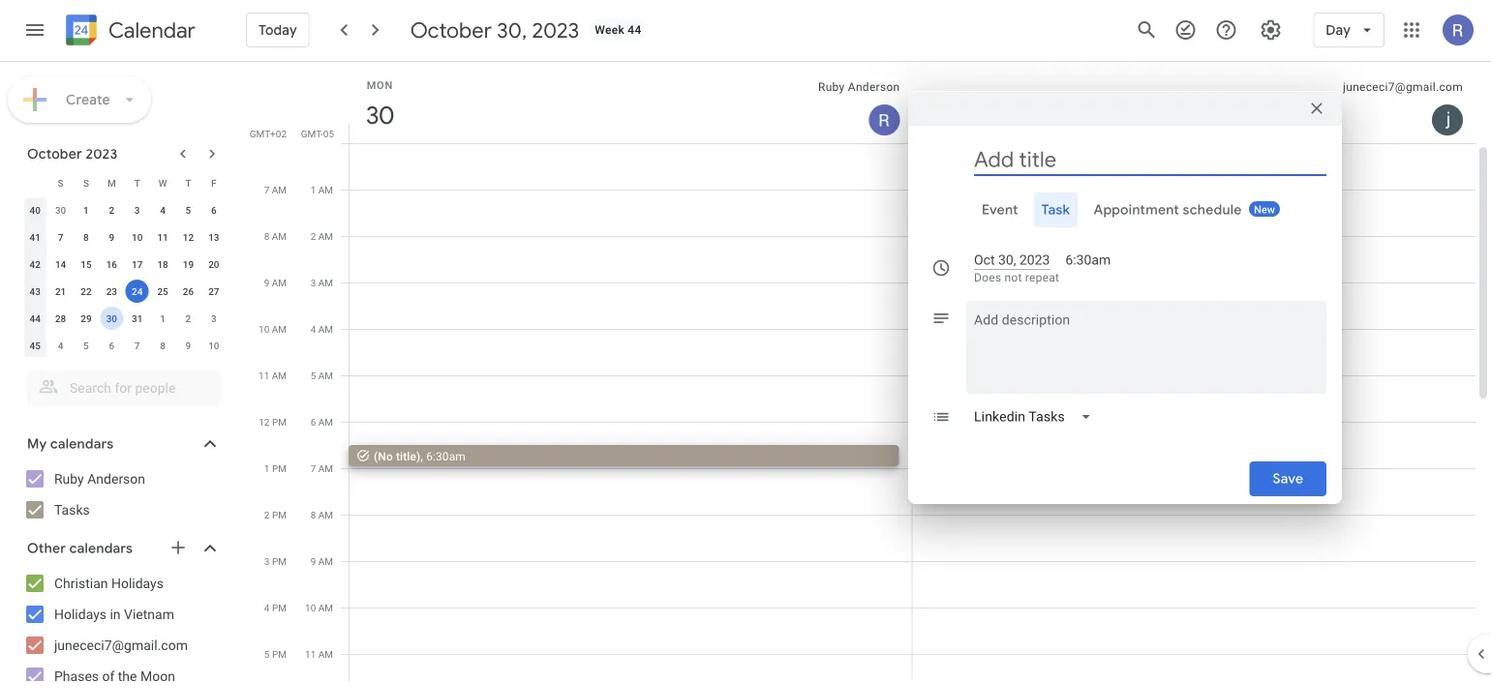 Task type: describe. For each thing, give the bounding box(es) containing it.
2023 for oct 30, 2023
[[1020, 252, 1050, 268]]

18
[[157, 259, 168, 270]]

anderson inside 30 column header
[[848, 80, 900, 94]]

f
[[211, 177, 216, 189]]

oct
[[974, 252, 995, 268]]

other calendars list
[[4, 568, 240, 683]]

october 30, 2023
[[410, 16, 579, 44]]

1 horizontal spatial 6
[[211, 204, 217, 216]]

november 10 element
[[202, 334, 225, 357]]

am up 2 am
[[318, 184, 333, 196]]

0 vertical spatial 10 am
[[259, 323, 287, 335]]

junececi7@gmail.com inside other calendars 'list'
[[54, 638, 188, 654]]

cell containing (no title)
[[349, 143, 913, 683]]

9 left 10 element
[[109, 231, 114, 243]]

0 horizontal spatial 9 am
[[264, 277, 287, 289]]

43
[[30, 286, 41, 297]]

7 left the november 8 element
[[134, 340, 140, 352]]

october 2023 grid
[[18, 169, 227, 359]]

40
[[30, 204, 41, 216]]

pm for 4 pm
[[272, 602, 287, 614]]

6 for 6 am
[[311, 416, 316, 428]]

31 element
[[126, 307, 149, 330]]

holidays in vietnam
[[54, 607, 174, 623]]

12 for 12
[[183, 231, 194, 243]]

am right 5 pm
[[318, 649, 333, 660]]

2 for 2 pm
[[264, 509, 270, 521]]

am up 6 am
[[318, 370, 333, 382]]

ruby inside 30 column header
[[818, 80, 845, 94]]

row inside 30 grid
[[341, 143, 1476, 683]]

6:30am inside 30 grid
[[426, 450, 466, 463]]

44 inside row group
[[30, 313, 41, 324]]

row group inside october 2023 grid
[[22, 197, 227, 359]]

pm for 1 pm
[[272, 463, 287, 475]]

26 element
[[177, 280, 200, 303]]

5 for 5 am
[[311, 370, 316, 382]]

30 grid
[[248, 62, 1491, 683]]

october 2023
[[27, 145, 118, 163]]

am right 3 pm
[[318, 556, 333, 567]]

am down 6 am
[[318, 463, 333, 475]]

november 7 element
[[126, 334, 149, 357]]

november 4 element
[[49, 334, 72, 357]]

3 pm
[[264, 556, 287, 567]]

2 for november 2 element at the left top of page
[[186, 313, 191, 324]]

am left 3 am
[[272, 277, 287, 289]]

7 right '41'
[[58, 231, 63, 243]]

am right 2 pm
[[318, 509, 333, 521]]

week 44
[[595, 23, 642, 37]]

1 vertical spatial 11 am
[[305, 649, 333, 660]]

day
[[1326, 21, 1351, 39]]

gmt-05
[[301, 128, 334, 139]]

27 element
[[202, 280, 225, 303]]

29 element
[[75, 307, 98, 330]]

30 inside mon 30
[[364, 99, 392, 131]]

14
[[55, 259, 66, 270]]

24 cell
[[124, 278, 150, 305]]

1 horizontal spatial 8 am
[[311, 509, 333, 521]]

13 element
[[202, 226, 225, 249]]

2 for 2 am
[[311, 230, 316, 242]]

Add title text field
[[974, 145, 1327, 174]]

15
[[81, 259, 92, 270]]

27
[[208, 286, 219, 297]]

does not repeat
[[974, 271, 1060, 285]]

1 am
[[311, 184, 333, 196]]

21 element
[[49, 280, 72, 303]]

0 horizontal spatial 8 am
[[264, 230, 287, 242]]

add other calendars image
[[168, 538, 188, 558]]

tab list containing event
[[924, 193, 1327, 228]]

pm for 12 pm
[[272, 416, 287, 428]]

september 30 element
[[49, 199, 72, 222]]

30 column header
[[349, 62, 913, 143]]

calendar element
[[62, 11, 195, 53]]

does
[[974, 271, 1002, 285]]

5 for 5 pm
[[264, 649, 270, 660]]

28
[[55, 313, 66, 324]]

30, for oct
[[998, 252, 1016, 268]]

row containing 45
[[22, 332, 227, 359]]

7 right the f
[[264, 184, 269, 196]]

junececi7@gmail.com inside column header
[[1343, 80, 1463, 94]]

14 element
[[49, 253, 72, 276]]

15 element
[[75, 253, 98, 276]]

1 vertical spatial 7 am
[[311, 463, 333, 475]]

mon 30
[[364, 79, 393, 131]]

gmt-
[[301, 128, 323, 139]]

4 up 11 element
[[160, 204, 166, 216]]

schedule
[[1183, 201, 1242, 219]]

1 vertical spatial holidays
[[54, 607, 107, 623]]

today button
[[246, 7, 310, 53]]

19 element
[[177, 253, 200, 276]]

am down 2 am
[[318, 277, 333, 289]]

am down 3 am
[[318, 323, 333, 335]]

Add description text field
[[966, 309, 1327, 379]]

4 pm
[[264, 602, 287, 614]]

christian
[[54, 576, 108, 592]]

november 9 element
[[177, 334, 200, 357]]

3 up 10 element
[[134, 204, 140, 216]]

,
[[421, 450, 423, 463]]

m
[[107, 177, 116, 189]]

18 element
[[151, 253, 174, 276]]

45
[[30, 340, 41, 352]]

(no
[[374, 450, 393, 463]]

calendar heading
[[105, 17, 195, 44]]

8 right 2 pm
[[311, 509, 316, 521]]

event button
[[974, 193, 1026, 228]]

11 element
[[151, 226, 174, 249]]

13
[[208, 231, 219, 243]]

24, today element
[[126, 280, 149, 303]]

4 for 4 am
[[311, 323, 316, 335]]

1 right "september 30" element
[[83, 204, 89, 216]]

vietnam
[[124, 607, 174, 623]]

am left 2 am
[[272, 230, 287, 242]]

1 t from the left
[[134, 177, 140, 189]]

31
[[132, 313, 143, 324]]

am left "1 am"
[[272, 184, 287, 196]]

other calendars
[[27, 540, 133, 558]]

9 right 3 pm
[[311, 556, 316, 567]]

Search for people text field
[[39, 371, 209, 406]]

20
[[208, 259, 219, 270]]

5 am
[[311, 370, 333, 382]]

10 inside november 10 element
[[208, 340, 219, 352]]

ruby anderson inside my calendars list
[[54, 471, 145, 487]]

5 up 12 element
[[186, 204, 191, 216]]

0 horizontal spatial 7 am
[[264, 184, 287, 196]]

create
[[66, 91, 110, 108]]

ruby inside my calendars list
[[54, 471, 84, 487]]

am up 3 am
[[318, 230, 333, 242]]

2 vertical spatial 11
[[305, 649, 316, 660]]

main drawer image
[[23, 18, 46, 42]]



Task type: locate. For each thing, give the bounding box(es) containing it.
3 for november 3 "element"
[[211, 313, 217, 324]]

0 vertical spatial 8 am
[[264, 230, 287, 242]]

row group containing 40
[[22, 197, 227, 359]]

23
[[106, 286, 117, 297]]

anderson
[[848, 80, 900, 94], [87, 471, 145, 487]]

1 vertical spatial ruby anderson
[[54, 471, 145, 487]]

8 am left 2 am
[[264, 230, 287, 242]]

11 am
[[259, 370, 287, 382], [305, 649, 333, 660]]

7 right 1 pm
[[311, 463, 316, 475]]

30
[[364, 99, 392, 131], [55, 204, 66, 216], [106, 313, 117, 324]]

pm up 5 pm
[[272, 602, 287, 614]]

my calendars
[[27, 436, 114, 453]]

2 s from the left
[[83, 177, 89, 189]]

9 am right 3 pm
[[311, 556, 333, 567]]

1 vertical spatial 6
[[109, 340, 114, 352]]

12 for 12 pm
[[259, 416, 270, 428]]

cell
[[349, 143, 913, 683], [913, 143, 1476, 683]]

16 element
[[100, 253, 123, 276]]

junececi7@gmail.com down day "dropdown button"
[[1343, 80, 1463, 94]]

new
[[1254, 204, 1275, 216]]

0 horizontal spatial ruby anderson
[[54, 471, 145, 487]]

other calendars button
[[4, 534, 240, 565]]

event
[[982, 201, 1018, 219]]

0 vertical spatial 30
[[364, 99, 392, 131]]

1 for november 1 element
[[160, 313, 166, 324]]

oct 30, 2023
[[974, 252, 1050, 268]]

2 up 3 am
[[311, 230, 316, 242]]

6 am
[[311, 416, 333, 428]]

17 element
[[126, 253, 149, 276]]

1 horizontal spatial junececi7@gmail.com
[[1343, 80, 1463, 94]]

row containing 40
[[22, 197, 227, 224]]

4
[[160, 204, 166, 216], [311, 323, 316, 335], [58, 340, 63, 352], [264, 602, 270, 614]]

2023 for october 30, 2023
[[532, 16, 579, 44]]

6 down the f
[[211, 204, 217, 216]]

0 horizontal spatial 30
[[55, 204, 66, 216]]

44
[[628, 23, 642, 37], [30, 313, 41, 324]]

11 am up 12 pm
[[259, 370, 287, 382]]

1 vertical spatial 9 am
[[311, 556, 333, 567]]

november 5 element
[[75, 334, 98, 357]]

task
[[1042, 201, 1070, 219]]

1 horizontal spatial october
[[410, 16, 492, 44]]

4 left november 5 element
[[58, 340, 63, 352]]

12 inside 12 element
[[183, 231, 194, 243]]

am right 4 pm
[[318, 602, 333, 614]]

11 up 12 pm
[[259, 370, 269, 382]]

settings menu image
[[1259, 18, 1282, 42]]

None search field
[[0, 363, 240, 406]]

29
[[81, 313, 92, 324]]

1 horizontal spatial anderson
[[848, 80, 900, 94]]

5
[[186, 204, 191, 216], [83, 340, 89, 352], [311, 370, 316, 382], [264, 649, 270, 660]]

23 element
[[100, 280, 123, 303]]

3 down 2 am
[[311, 277, 316, 289]]

new element
[[1249, 201, 1280, 217]]

0 vertical spatial 44
[[628, 23, 642, 37]]

appointment
[[1094, 201, 1179, 219]]

1 horizontal spatial 11
[[259, 370, 269, 382]]

12 element
[[177, 226, 200, 249]]

november 2 element
[[177, 307, 200, 330]]

2 vertical spatial 30
[[106, 313, 117, 324]]

0 horizontal spatial 11 am
[[259, 370, 287, 382]]

0 horizontal spatial 10 am
[[259, 323, 287, 335]]

2 t from the left
[[185, 177, 191, 189]]

calendars right my
[[50, 436, 114, 453]]

my calendars button
[[4, 429, 240, 460]]

None field
[[966, 400, 1108, 435]]

0 horizontal spatial 12
[[183, 231, 194, 243]]

10
[[132, 231, 143, 243], [259, 323, 269, 335], [208, 340, 219, 352], [305, 602, 316, 614]]

1 horizontal spatial 11 am
[[305, 649, 333, 660]]

pm down 4 pm
[[272, 649, 287, 660]]

5 right november 4 element
[[83, 340, 89, 352]]

9 right 27 'element'
[[264, 277, 269, 289]]

5 for november 5 element
[[83, 340, 89, 352]]

1 pm from the top
[[272, 416, 287, 428]]

0 vertical spatial 6
[[211, 204, 217, 216]]

s left m
[[83, 177, 89, 189]]

1 vertical spatial october
[[27, 145, 82, 163]]

4 am
[[311, 323, 333, 335]]

1 horizontal spatial ruby
[[818, 80, 845, 94]]

november 3 element
[[202, 307, 225, 330]]

0 vertical spatial 11
[[157, 231, 168, 243]]

0 vertical spatial 9 am
[[264, 277, 287, 289]]

9 right the november 8 element
[[186, 340, 191, 352]]

pm down 2 pm
[[272, 556, 287, 567]]

4 down 3 am
[[311, 323, 316, 335]]

october
[[410, 16, 492, 44], [27, 145, 82, 163]]

2 horizontal spatial 30
[[364, 99, 392, 131]]

calendars up christian holidays
[[69, 540, 133, 558]]

1 for 1 am
[[311, 184, 316, 196]]

november 1 element
[[151, 307, 174, 330]]

1 cell from the left
[[349, 143, 913, 683]]

2023 up m
[[86, 145, 118, 163]]

1 vertical spatial 6:30am
[[426, 450, 466, 463]]

0 horizontal spatial holidays
[[54, 607, 107, 623]]

8 right 13 element
[[264, 230, 269, 242]]

0 horizontal spatial 6
[[109, 340, 114, 352]]

1 up 2 am
[[311, 184, 316, 196]]

4 for 4 pm
[[264, 602, 270, 614]]

0 vertical spatial ruby
[[818, 80, 845, 94]]

26
[[183, 286, 194, 297]]

9 am left 3 am
[[264, 277, 287, 289]]

0 horizontal spatial 44
[[30, 313, 41, 324]]

8 left november 9 element at left
[[160, 340, 166, 352]]

october for october 2023
[[27, 145, 82, 163]]

6 for november 6 element
[[109, 340, 114, 352]]

tasks
[[54, 502, 90, 518]]

30 element
[[100, 307, 123, 330]]

30 right 29 element
[[106, 313, 117, 324]]

7 am right 1 pm
[[311, 463, 333, 475]]

30 down mon
[[364, 99, 392, 131]]

2023 up repeat
[[1020, 252, 1050, 268]]

10 right november 3 "element"
[[259, 323, 269, 335]]

1 vertical spatial 11
[[259, 370, 269, 382]]

holidays down christian
[[54, 607, 107, 623]]

12
[[183, 231, 194, 243], [259, 416, 270, 428]]

calendars
[[50, 436, 114, 453], [69, 540, 133, 558]]

44 left the 28
[[30, 313, 41, 324]]

4 pm from the top
[[272, 556, 287, 567]]

1 for 1 pm
[[264, 463, 270, 475]]

1 pm
[[264, 463, 287, 475]]

0 vertical spatial 7 am
[[264, 184, 287, 196]]

0 horizontal spatial 6:30am
[[426, 450, 466, 463]]

0 horizontal spatial 2023
[[86, 145, 118, 163]]

30 right 40
[[55, 204, 66, 216]]

7 am
[[264, 184, 287, 196], [311, 463, 333, 475]]

0 vertical spatial holidays
[[111, 576, 164, 592]]

11 am right 5 pm
[[305, 649, 333, 660]]

0 horizontal spatial t
[[134, 177, 140, 189]]

1 horizontal spatial ruby anderson
[[818, 80, 900, 94]]

30, for october
[[497, 16, 527, 44]]

0 vertical spatial 6:30am
[[1066, 252, 1111, 268]]

41
[[30, 231, 41, 243]]

3 right november 2 element at the left top of page
[[211, 313, 217, 324]]

2 left november 3 "element"
[[186, 313, 191, 324]]

5 down 4 pm
[[264, 649, 270, 660]]

1 horizontal spatial holidays
[[111, 576, 164, 592]]

0 horizontal spatial ruby
[[54, 471, 84, 487]]

16
[[106, 259, 117, 270]]

t right m
[[134, 177, 140, 189]]

3
[[134, 204, 140, 216], [311, 277, 316, 289], [211, 313, 217, 324], [264, 556, 270, 567]]

s up "september 30" element
[[58, 177, 64, 189]]

october for october 30, 2023
[[410, 16, 492, 44]]

0 vertical spatial 30,
[[497, 16, 527, 44]]

6 right 12 pm
[[311, 416, 316, 428]]

1 s from the left
[[58, 177, 64, 189]]

1 horizontal spatial 7 am
[[311, 463, 333, 475]]

row containing 44
[[22, 305, 227, 332]]

1 vertical spatial junececi7@gmail.com
[[54, 638, 188, 654]]

11 right 5 pm
[[305, 649, 316, 660]]

1 vertical spatial 12
[[259, 416, 270, 428]]

10 am right 4 pm
[[305, 602, 333, 614]]

10 left 11 element
[[132, 231, 143, 243]]

1 horizontal spatial 30,
[[998, 252, 1016, 268]]

11 inside october 2023 grid
[[157, 231, 168, 243]]

2 pm
[[264, 509, 287, 521]]

1
[[311, 184, 316, 196], [83, 204, 89, 216], [160, 313, 166, 324], [264, 463, 270, 475]]

11 right 10 element
[[157, 231, 168, 243]]

2 vertical spatial 6
[[311, 416, 316, 428]]

november 8 element
[[151, 334, 174, 357]]

12 up 1 pm
[[259, 416, 270, 428]]

pm down 1 pm
[[272, 509, 287, 521]]

2 horizontal spatial 6
[[311, 416, 316, 428]]

30 inside cell
[[106, 313, 117, 324]]

4 up 5 pm
[[264, 602, 270, 614]]

30,
[[497, 16, 527, 44], [998, 252, 1016, 268]]

1 vertical spatial 10 am
[[305, 602, 333, 614]]

17
[[132, 259, 143, 270]]

8
[[264, 230, 269, 242], [83, 231, 89, 243], [160, 340, 166, 352], [311, 509, 316, 521]]

pm for 2 pm
[[272, 509, 287, 521]]

pm up 2 pm
[[272, 463, 287, 475]]

0 vertical spatial 12
[[183, 231, 194, 243]]

0 horizontal spatial 11
[[157, 231, 168, 243]]

9 am
[[264, 277, 287, 289], [311, 556, 333, 567]]

0 horizontal spatial anderson
[[87, 471, 145, 487]]

t
[[134, 177, 140, 189], [185, 177, 191, 189]]

appointment schedule
[[1094, 201, 1242, 219]]

repeat
[[1025, 271, 1060, 285]]

30 cell
[[99, 305, 124, 332]]

am
[[272, 184, 287, 196], [318, 184, 333, 196], [272, 230, 287, 242], [318, 230, 333, 242], [272, 277, 287, 289], [318, 277, 333, 289], [272, 323, 287, 335], [318, 323, 333, 335], [272, 370, 287, 382], [318, 370, 333, 382], [318, 416, 333, 428], [318, 463, 333, 475], [318, 509, 333, 521], [318, 556, 333, 567], [318, 602, 333, 614], [318, 649, 333, 660]]

anderson inside my calendars list
[[87, 471, 145, 487]]

1 left november 2 element at the left top of page
[[160, 313, 166, 324]]

2023 left week
[[532, 16, 579, 44]]

2 down 1 pm
[[264, 509, 270, 521]]

am left 5 am
[[272, 370, 287, 382]]

0 vertical spatial october
[[410, 16, 492, 44]]

calendars inside dropdown button
[[50, 436, 114, 453]]

2023
[[532, 16, 579, 44], [86, 145, 118, 163], [1020, 252, 1050, 268]]

monday, october 30 element
[[357, 93, 402, 138]]

calendar
[[108, 17, 195, 44]]

7 am left "1 am"
[[264, 184, 287, 196]]

6 right november 5 element
[[109, 340, 114, 352]]

8 am
[[264, 230, 287, 242], [311, 509, 333, 521]]

junececi7@gmail.com column header
[[912, 62, 1476, 143]]

3 down 2 pm
[[264, 556, 270, 567]]

30 for "september 30" element
[[55, 204, 66, 216]]

6:30am right ,
[[426, 450, 466, 463]]

am left 4 am
[[272, 323, 287, 335]]

tab list
[[924, 193, 1327, 228]]

6 inside 30 grid
[[311, 416, 316, 428]]

0 vertical spatial 2023
[[532, 16, 579, 44]]

0 vertical spatial ruby anderson
[[818, 80, 900, 94]]

1 vertical spatial calendars
[[69, 540, 133, 558]]

1 horizontal spatial 6:30am
[[1066, 252, 1111, 268]]

holidays
[[111, 576, 164, 592], [54, 607, 107, 623]]

6 pm from the top
[[272, 649, 287, 660]]

42
[[30, 259, 41, 270]]

1 horizontal spatial 10 am
[[305, 602, 333, 614]]

row
[[341, 143, 1476, 683], [22, 169, 227, 197], [22, 197, 227, 224], [22, 224, 227, 251], [22, 251, 227, 278], [22, 278, 227, 305], [22, 305, 227, 332], [22, 332, 227, 359]]

title)
[[396, 450, 421, 463]]

s
[[58, 177, 64, 189], [83, 177, 89, 189]]

junececi7@gmail.com
[[1343, 80, 1463, 94], [54, 638, 188, 654]]

10 inside 10 element
[[132, 231, 143, 243]]

november 6 element
[[100, 334, 123, 357]]

2 vertical spatial 2023
[[1020, 252, 1050, 268]]

create button
[[8, 77, 151, 123]]

2 horizontal spatial 2023
[[1020, 252, 1050, 268]]

in
[[110, 607, 121, 623]]

2 down m
[[109, 204, 114, 216]]

1 horizontal spatial t
[[185, 177, 191, 189]]

25 element
[[151, 280, 174, 303]]

0 vertical spatial anderson
[[848, 80, 900, 94]]

22 element
[[75, 280, 98, 303]]

pm left 6 am
[[272, 416, 287, 428]]

row containing 42
[[22, 251, 227, 278]]

1 horizontal spatial 30
[[106, 313, 117, 324]]

day button
[[1313, 7, 1385, 53]]

20 element
[[202, 253, 225, 276]]

0 vertical spatial 11 am
[[259, 370, 287, 382]]

5 pm
[[264, 649, 287, 660]]

12 pm
[[259, 416, 287, 428]]

28 element
[[49, 307, 72, 330]]

1 vertical spatial 30,
[[998, 252, 1016, 268]]

today
[[259, 21, 297, 39]]

2 horizontal spatial 11
[[305, 649, 316, 660]]

4 for november 4 element
[[58, 340, 63, 352]]

0 horizontal spatial 30,
[[497, 16, 527, 44]]

1 vertical spatial ruby
[[54, 471, 84, 487]]

30 for 30 element
[[106, 313, 117, 324]]

ruby
[[818, 80, 845, 94], [54, 471, 84, 487]]

holidays up vietnam
[[111, 576, 164, 592]]

0 horizontal spatial october
[[27, 145, 82, 163]]

10 right 4 pm
[[305, 602, 316, 614]]

1 down 12 pm
[[264, 463, 270, 475]]

other
[[27, 540, 66, 558]]

row containing s
[[22, 169, 227, 197]]

3 am
[[311, 277, 333, 289]]

not
[[1005, 271, 1022, 285]]

25
[[157, 286, 168, 297]]

calendars for other calendars
[[69, 540, 133, 558]]

row containing 41
[[22, 224, 227, 251]]

1 vertical spatial anderson
[[87, 471, 145, 487]]

0 vertical spatial junececi7@gmail.com
[[1343, 80, 1463, 94]]

am down 5 am
[[318, 416, 333, 428]]

mon
[[367, 79, 393, 91]]

24
[[132, 286, 143, 297]]

my
[[27, 436, 47, 453]]

3 for 3 pm
[[264, 556, 270, 567]]

christian holidays
[[54, 576, 164, 592]]

pm for 3 pm
[[272, 556, 287, 567]]

5 pm from the top
[[272, 602, 287, 614]]

1 horizontal spatial 2023
[[532, 16, 579, 44]]

3 pm from the top
[[272, 509, 287, 521]]

6:30am
[[1066, 252, 1111, 268], [426, 450, 466, 463]]

1 vertical spatial 30
[[55, 204, 66, 216]]

0 vertical spatial calendars
[[50, 436, 114, 453]]

10 right november 9 element at left
[[208, 340, 219, 352]]

5 up 6 am
[[311, 370, 316, 382]]

my calendars list
[[4, 464, 240, 526]]

week
[[595, 23, 625, 37]]

1 horizontal spatial 9 am
[[311, 556, 333, 567]]

t right w
[[185, 177, 191, 189]]

05
[[323, 128, 334, 139]]

12 inside 30 grid
[[259, 416, 270, 428]]

21
[[55, 286, 66, 297]]

junececi7@gmail.com down in
[[54, 638, 188, 654]]

ruby anderson
[[818, 80, 900, 94], [54, 471, 145, 487]]

10 am
[[259, 323, 287, 335], [305, 602, 333, 614]]

22
[[81, 286, 92, 297]]

11
[[157, 231, 168, 243], [259, 370, 269, 382], [305, 649, 316, 660]]

row containing (no title)
[[341, 143, 1476, 683]]

3 for 3 am
[[311, 277, 316, 289]]

2 cell from the left
[[913, 143, 1476, 683]]

2
[[109, 204, 114, 216], [311, 230, 316, 242], [186, 313, 191, 324], [264, 509, 270, 521]]

pm for 5 pm
[[272, 649, 287, 660]]

1 horizontal spatial 12
[[259, 416, 270, 428]]

1 horizontal spatial 44
[[628, 23, 642, 37]]

calendars for my calendars
[[50, 436, 114, 453]]

8 am right 2 pm
[[311, 509, 333, 521]]

calendars inside "dropdown button"
[[69, 540, 133, 558]]

ruby anderson inside 30 column header
[[818, 80, 900, 94]]

0 horizontal spatial s
[[58, 177, 64, 189]]

2 pm from the top
[[272, 463, 287, 475]]

44 right week
[[628, 23, 642, 37]]

10 am left 4 am
[[259, 323, 287, 335]]

1 vertical spatial 2023
[[86, 145, 118, 163]]

10 element
[[126, 226, 149, 249]]

1 vertical spatial 8 am
[[311, 509, 333, 521]]

(no title) , 6:30am
[[374, 450, 466, 463]]

8 up 15 element on the top left of the page
[[83, 231, 89, 243]]

1 horizontal spatial s
[[83, 177, 89, 189]]

19
[[183, 259, 194, 270]]

12 right 11 element
[[183, 231, 194, 243]]

gmt+02
[[250, 128, 287, 139]]

1 vertical spatial 44
[[30, 313, 41, 324]]

row group
[[22, 197, 227, 359]]

3 inside "element"
[[211, 313, 217, 324]]

row containing 43
[[22, 278, 227, 305]]

task button
[[1034, 193, 1078, 228]]

0 horizontal spatial junececi7@gmail.com
[[54, 638, 188, 654]]

6:30am down the task
[[1066, 252, 1111, 268]]

2 am
[[311, 230, 333, 242]]

pm
[[272, 416, 287, 428], [272, 463, 287, 475], [272, 509, 287, 521], [272, 556, 287, 567], [272, 602, 287, 614], [272, 649, 287, 660]]

w
[[158, 177, 167, 189]]



Task type: vqa. For each thing, say whether or not it's contained in the screenshot.
"5" for 5 PM
yes



